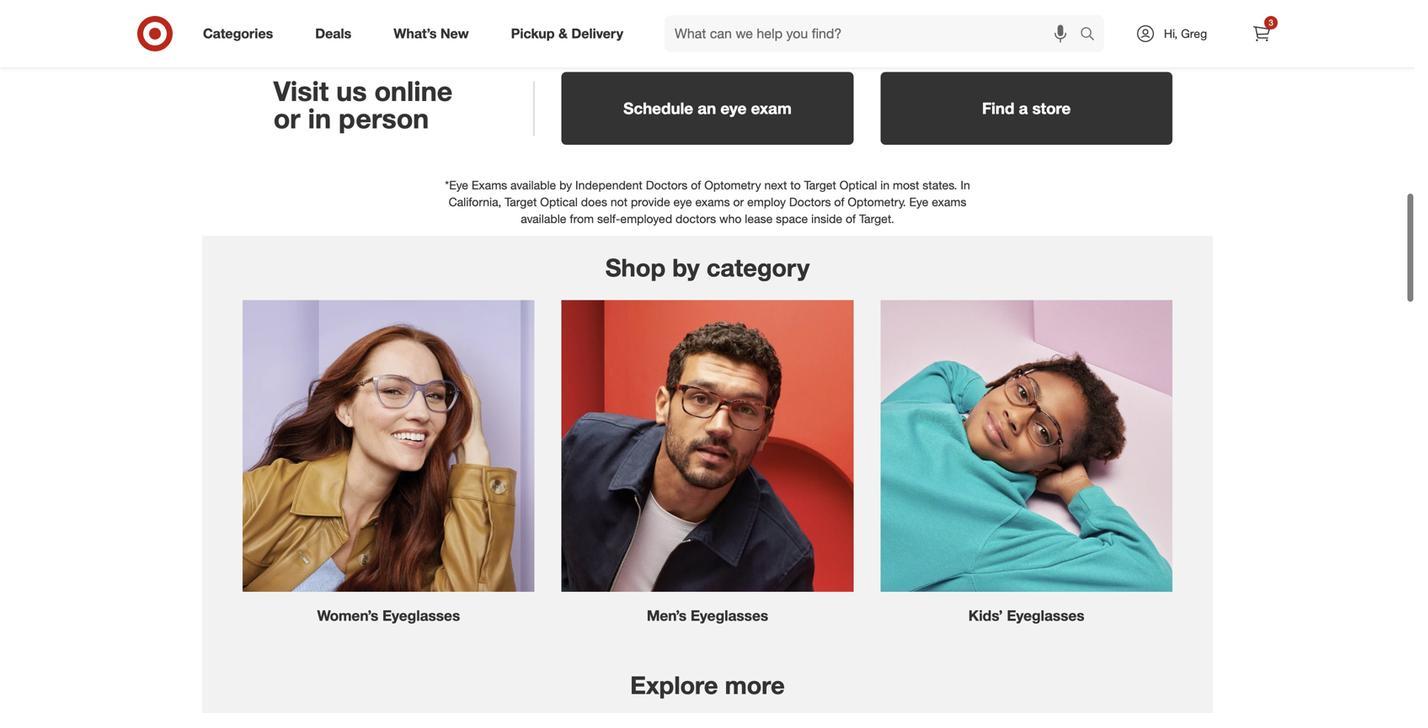 Task type: vqa. For each thing, say whether or not it's contained in the screenshot.
the middle of
yes



Task type: describe. For each thing, give the bounding box(es) containing it.
does
[[581, 195, 607, 209]]

0 horizontal spatial optical
[[540, 195, 578, 209]]

self-
[[597, 212, 620, 226]]

kids' eyeglasses link
[[867, 287, 1186, 627]]

search
[[1072, 27, 1113, 43]]

inside
[[811, 212, 842, 226]]

&
[[558, 25, 568, 42]]

what's new
[[394, 25, 469, 42]]

3
[[1269, 17, 1273, 28]]

schedule
[[623, 99, 693, 118]]

explore
[[630, 670, 718, 700]]

pickup
[[511, 25, 555, 42]]

person
[[339, 102, 429, 135]]

*eye
[[445, 178, 468, 193]]

1 vertical spatial target
[[505, 195, 537, 209]]

visit
[[274, 75, 329, 108]]

lease
[[745, 212, 773, 226]]

space
[[776, 212, 808, 226]]

or inside visit us online or in person
[[274, 102, 300, 135]]

employ
[[747, 195, 786, 209]]

most
[[893, 178, 919, 193]]

employed
[[620, 212, 672, 226]]

1 horizontal spatial target
[[804, 178, 836, 193]]

category
[[707, 253, 810, 283]]

eye
[[909, 195, 928, 209]]

search button
[[1072, 15, 1113, 56]]

what's
[[394, 25, 437, 42]]

1 horizontal spatial optical
[[840, 178, 877, 193]]

shop by category
[[605, 253, 810, 283]]

0 horizontal spatial doctors
[[646, 178, 688, 193]]

california,
[[449, 195, 501, 209]]

1 vertical spatial doctors
[[789, 195, 831, 209]]

or inside the *eye exams available by independent doctors of optometry next to target optical in most states. in california, target optical does not provide eye exams or employ doctors of optometry. eye exams available from self-employed doctors who lease space inside of target.
[[733, 195, 744, 209]]

a
[[1019, 99, 1028, 118]]

*eye exams available by independent doctors of optometry next to target optical in most states. in california, target optical does not provide eye exams or employ doctors of optometry. eye exams available from self-employed doctors who lease space inside of target.
[[445, 178, 970, 226]]

us
[[336, 75, 367, 108]]

store
[[1032, 99, 1071, 118]]

find a store
[[982, 99, 1071, 118]]

optometry.
[[848, 195, 906, 209]]

kids' eyeglasses
[[968, 607, 1085, 625]]

1 vertical spatial of
[[834, 195, 844, 209]]

women's eyeglasses link
[[229, 287, 548, 627]]

2 exams from the left
[[932, 195, 966, 209]]

1 vertical spatial by
[[672, 253, 700, 283]]

0 vertical spatial of
[[691, 178, 701, 193]]

from
[[570, 212, 594, 226]]

states.
[[923, 178, 957, 193]]

more
[[725, 670, 785, 700]]

2 vertical spatial of
[[846, 212, 856, 226]]

in inside visit us online or in person
[[308, 102, 331, 135]]

hi,
[[1164, 26, 1178, 41]]

an
[[698, 99, 716, 118]]

independent
[[575, 178, 643, 193]]

pickup & delivery link
[[497, 15, 644, 52]]

eye inside the *eye exams available by independent doctors of optometry next to target optical in most states. in california, target optical does not provide eye exams or employ doctors of optometry. eye exams available from self-employed doctors who lease space inside of target.
[[673, 195, 692, 209]]



Task type: locate. For each thing, give the bounding box(es) containing it.
eye right an
[[721, 99, 747, 118]]

of
[[691, 178, 701, 193], [834, 195, 844, 209], [846, 212, 856, 226]]

0 vertical spatial available
[[510, 178, 556, 193]]

0 vertical spatial in
[[308, 102, 331, 135]]

0 horizontal spatial of
[[691, 178, 701, 193]]

by inside the *eye exams available by independent doctors of optometry next to target optical in most states. in california, target optical does not provide eye exams or employ doctors of optometry. eye exams available from self-employed doctors who lease space inside of target.
[[559, 178, 572, 193]]

available right the exams
[[510, 178, 556, 193]]

in
[[308, 102, 331, 135], [880, 178, 890, 193]]

eyeglasses right women's
[[382, 607, 460, 625]]

of up doctors
[[691, 178, 701, 193]]

0 horizontal spatial exams
[[695, 195, 730, 209]]

greg
[[1181, 26, 1207, 41]]

3 link
[[1243, 15, 1280, 52]]

categories link
[[189, 15, 294, 52]]

or
[[274, 102, 300, 135], [733, 195, 744, 209]]

0 horizontal spatial by
[[559, 178, 572, 193]]

What can we help you find? suggestions appear below search field
[[665, 15, 1084, 52]]

or down optometry
[[733, 195, 744, 209]]

optometry
[[704, 178, 761, 193]]

eyeglasses right kids'
[[1007, 607, 1085, 625]]

exams up doctors
[[695, 195, 730, 209]]

0 vertical spatial target
[[804, 178, 836, 193]]

optical up from at the left of page
[[540, 195, 578, 209]]

0 horizontal spatial or
[[274, 102, 300, 135]]

1 horizontal spatial of
[[834, 195, 844, 209]]

of right inside
[[846, 212, 856, 226]]

1 vertical spatial available
[[521, 212, 566, 226]]

0 horizontal spatial eyeglasses
[[382, 607, 460, 625]]

eyeglasses for women's eyeglasses
[[382, 607, 460, 625]]

new
[[440, 25, 469, 42]]

men's eyeglasses
[[647, 607, 768, 625]]

doctors up provide at the top of page
[[646, 178, 688, 193]]

target down the exams
[[505, 195, 537, 209]]

eyeglasses for kids' eyeglasses
[[1007, 607, 1085, 625]]

next
[[764, 178, 787, 193]]

eyeglasses right men's
[[691, 607, 768, 625]]

doctors
[[676, 212, 716, 226]]

or left us
[[274, 102, 300, 135]]

1 vertical spatial or
[[733, 195, 744, 209]]

exams down states.
[[932, 195, 966, 209]]

in
[[961, 178, 970, 193]]

0 vertical spatial eye
[[721, 99, 747, 118]]

0 horizontal spatial eye
[[673, 195, 692, 209]]

in up optometry.
[[880, 178, 890, 193]]

target
[[804, 178, 836, 193], [505, 195, 537, 209]]

eye inside schedule an eye exam link
[[721, 99, 747, 118]]

deals link
[[301, 15, 373, 52]]

1 horizontal spatial eyeglasses
[[691, 607, 768, 625]]

1 exams from the left
[[695, 195, 730, 209]]

deals
[[315, 25, 351, 42]]

2 horizontal spatial of
[[846, 212, 856, 226]]

what's new link
[[379, 15, 490, 52]]

visit us online or in person
[[274, 75, 453, 135]]

target right to
[[804, 178, 836, 193]]

women's
[[317, 607, 378, 625]]

in inside the *eye exams available by independent doctors of optometry next to target optical in most states. in california, target optical does not provide eye exams or employ doctors of optometry. eye exams available from self-employed doctors who lease space inside of target.
[[880, 178, 890, 193]]

1 horizontal spatial exams
[[932, 195, 966, 209]]

1 horizontal spatial or
[[733, 195, 744, 209]]

of up inside
[[834, 195, 844, 209]]

kids'
[[968, 607, 1003, 625]]

2 horizontal spatial eyeglasses
[[1007, 607, 1085, 625]]

1 eyeglasses from the left
[[382, 607, 460, 625]]

1 vertical spatial eye
[[673, 195, 692, 209]]

delivery
[[571, 25, 623, 42]]

schedule an eye exam link
[[548, 59, 867, 155]]

not
[[611, 195, 628, 209]]

optical
[[840, 178, 877, 193], [540, 195, 578, 209]]

0 vertical spatial doctors
[[646, 178, 688, 193]]

available left from at the left of page
[[521, 212, 566, 226]]

exams
[[695, 195, 730, 209], [932, 195, 966, 209]]

by
[[559, 178, 572, 193], [672, 253, 700, 283]]

doctors down to
[[789, 195, 831, 209]]

3 eyeglasses from the left
[[1007, 607, 1085, 625]]

find
[[982, 99, 1014, 118]]

in left us
[[308, 102, 331, 135]]

0 vertical spatial or
[[274, 102, 300, 135]]

1 vertical spatial in
[[880, 178, 890, 193]]

0 horizontal spatial target
[[505, 195, 537, 209]]

by down doctors
[[672, 253, 700, 283]]

provide
[[631, 195, 670, 209]]

available
[[510, 178, 556, 193], [521, 212, 566, 226]]

pickup & delivery
[[511, 25, 623, 42]]

categories
[[203, 25, 273, 42]]

schedule an eye exam
[[623, 99, 792, 118]]

eyeglasses for men's eyeglasses
[[691, 607, 768, 625]]

eye
[[721, 99, 747, 118], [673, 195, 692, 209]]

men's eyeglasses link
[[548, 287, 867, 627]]

explore more
[[630, 670, 785, 700]]

doctors
[[646, 178, 688, 193], [789, 195, 831, 209]]

1 vertical spatial optical
[[540, 195, 578, 209]]

1 horizontal spatial by
[[672, 253, 700, 283]]

online
[[374, 75, 453, 108]]

who
[[719, 212, 742, 226]]

exams
[[472, 178, 507, 193]]

by up from at the left of page
[[559, 178, 572, 193]]

find a store link
[[867, 59, 1186, 155]]

exam
[[751, 99, 792, 118]]

hi, greg
[[1164, 26, 1207, 41]]

1 horizontal spatial eye
[[721, 99, 747, 118]]

optical up optometry.
[[840, 178, 877, 193]]

eye up doctors
[[673, 195, 692, 209]]

women's eyeglasses
[[317, 607, 460, 625]]

target.
[[859, 212, 894, 226]]

1 horizontal spatial in
[[880, 178, 890, 193]]

1 horizontal spatial doctors
[[789, 195, 831, 209]]

eyeglasses
[[382, 607, 460, 625], [691, 607, 768, 625], [1007, 607, 1085, 625]]

0 vertical spatial optical
[[840, 178, 877, 193]]

0 horizontal spatial in
[[308, 102, 331, 135]]

men's
[[647, 607, 687, 625]]

0 vertical spatial by
[[559, 178, 572, 193]]

to
[[790, 178, 801, 193]]

2 eyeglasses from the left
[[691, 607, 768, 625]]

shop
[[605, 253, 666, 283]]



